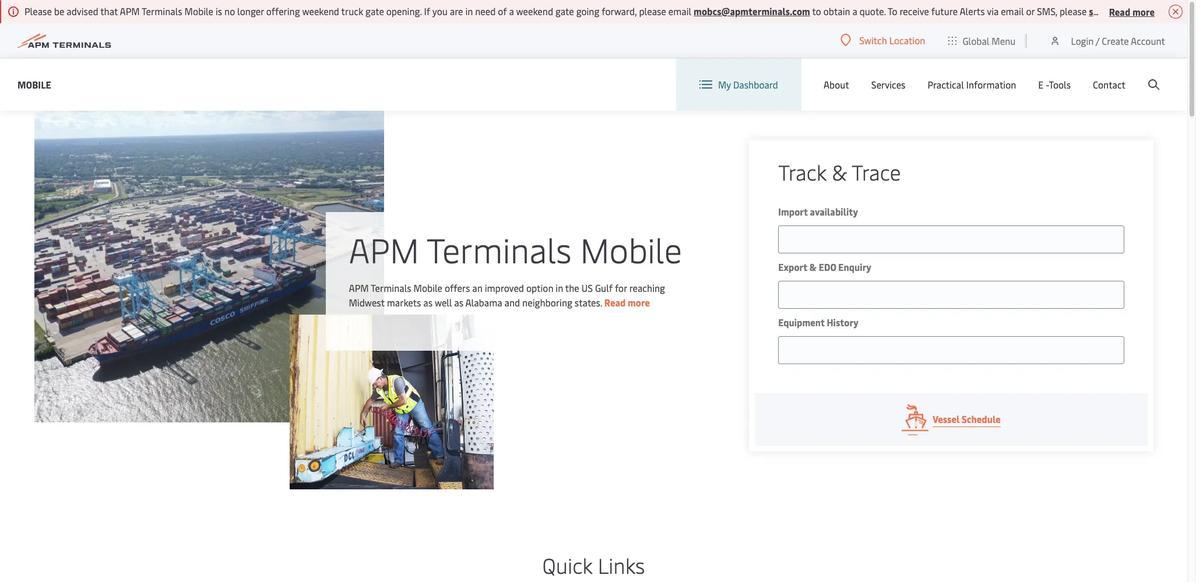Task type: describe. For each thing, give the bounding box(es) containing it.
mobile secondary image
[[290, 315, 494, 490]]

vessel schedule link
[[755, 394, 1148, 446]]

that
[[100, 5, 118, 17]]

tools
[[1050, 78, 1071, 91]]

& for trace
[[832, 157, 848, 186]]

mobcs@apmterminals.com link
[[694, 5, 811, 17]]

equipment history
[[779, 316, 859, 329]]

quote. to
[[860, 5, 898, 17]]

read more for read more button
[[1110, 5, 1155, 18]]

receive
[[900, 5, 930, 17]]

export
[[779, 261, 808, 274]]

via
[[988, 5, 999, 17]]

ale
[[1183, 5, 1197, 17]]

equipment
[[779, 316, 825, 329]]

0 horizontal spatial in
[[466, 5, 473, 17]]

apm for apm terminals mobile
[[349, 226, 419, 272]]

2 a from the left
[[853, 5, 858, 17]]

are
[[450, 5, 463, 17]]

& for edo
[[810, 261, 817, 274]]

switch location button
[[841, 34, 926, 47]]

offering
[[266, 5, 300, 17]]

practical
[[928, 78, 965, 91]]

read more link
[[605, 296, 650, 309]]

mobcs@apmterminals.com
[[694, 5, 811, 17]]

edo
[[819, 261, 837, 274]]

export & edo enquiry
[[779, 261, 872, 274]]

2 please from the left
[[1060, 5, 1087, 17]]

my dashboard button
[[700, 58, 779, 111]]

login
[[1072, 34, 1094, 47]]

midwest
[[349, 296, 385, 309]]

more for read more button
[[1133, 5, 1155, 18]]

in inside apm terminals mobile offers an improved option in the us gulf for reaching midwest markets as well as alabama and neighboring states.
[[556, 281, 564, 294]]

and
[[505, 296, 520, 309]]

if
[[424, 5, 431, 17]]

us
[[582, 281, 593, 294]]

alabama
[[466, 296, 503, 309]]

my dashboard
[[719, 78, 779, 91]]

switch
[[860, 34, 888, 47]]

read more for read more link
[[605, 296, 650, 309]]

global
[[963, 34, 990, 47]]

login / create account
[[1072, 34, 1166, 47]]

reaching
[[630, 281, 666, 294]]

trace
[[852, 157, 902, 186]]

dashboard
[[734, 78, 779, 91]]

1 email from the left
[[669, 5, 692, 17]]

track
[[779, 157, 827, 186]]

practical information
[[928, 78, 1017, 91]]

import availability
[[779, 205, 859, 218]]

for
[[615, 281, 627, 294]]

services button
[[872, 58, 906, 111]]

global menu
[[963, 34, 1016, 47]]

2 to from the left
[[1132, 5, 1142, 17]]

opening.
[[387, 5, 422, 17]]

mobile link
[[17, 77, 51, 92]]

-
[[1047, 78, 1050, 91]]

of
[[498, 5, 507, 17]]

track & trace
[[779, 157, 902, 186]]

schedule
[[962, 413, 1001, 426]]

quick
[[543, 551, 593, 580]]

information
[[967, 78, 1017, 91]]

2 gate from the left
[[556, 5, 574, 17]]

sms,
[[1038, 5, 1058, 17]]

read more button
[[1110, 4, 1155, 19]]

more for read more link
[[628, 296, 650, 309]]

login / create account link
[[1050, 23, 1166, 58]]

obtain
[[824, 5, 851, 17]]

apm terminals mobile offers an improved option in the us gulf for reaching midwest markets as well as alabama and neighboring states.
[[349, 281, 666, 309]]

need
[[475, 5, 496, 17]]

apm terminals mobile
[[349, 226, 682, 272]]

neighboring
[[523, 296, 573, 309]]

history
[[827, 316, 859, 329]]

contact
[[1094, 78, 1126, 91]]



Task type: locate. For each thing, give the bounding box(es) containing it.
terminals up markets
[[371, 281, 412, 294]]

0 horizontal spatial read
[[605, 296, 626, 309]]

longer
[[237, 5, 264, 17]]

1 as from the left
[[424, 296, 433, 309]]

1 horizontal spatial in
[[556, 281, 564, 294]]

please be advised that apm terminals mobile is no longer offering weekend truck gate opening. if you are in need of a weekend gate going forward, please email mobcs@apmterminals.com to obtain a quote. to receive future alerts via email or sms, please subscribe to terminal ale
[[24, 5, 1197, 17]]

2 as from the left
[[455, 296, 464, 309]]

read for read more button
[[1110, 5, 1131, 18]]

well
[[435, 296, 452, 309]]

in
[[466, 5, 473, 17], [556, 281, 564, 294]]

as down offers
[[455, 296, 464, 309]]

gate right truck
[[366, 5, 384, 17]]

to left terminal
[[1132, 5, 1142, 17]]

terminals
[[142, 5, 182, 17], [427, 226, 572, 272], [371, 281, 412, 294]]

1 horizontal spatial please
[[1060, 5, 1087, 17]]

1 horizontal spatial read more
[[1110, 5, 1155, 18]]

in left the the on the left of the page
[[556, 281, 564, 294]]

0 horizontal spatial weekend
[[302, 5, 339, 17]]

a
[[509, 5, 514, 17], [853, 5, 858, 17]]

practical information button
[[928, 58, 1017, 111]]

0 vertical spatial read
[[1110, 5, 1131, 18]]

more inside button
[[1133, 5, 1155, 18]]

0 horizontal spatial to
[[813, 5, 822, 17]]

1 horizontal spatial gate
[[556, 5, 574, 17]]

1 weekend from the left
[[302, 5, 339, 17]]

the
[[566, 281, 580, 294]]

1 horizontal spatial more
[[1133, 5, 1155, 18]]

you
[[433, 5, 448, 17]]

terminals up improved
[[427, 226, 572, 272]]

read up login / create account
[[1110, 5, 1131, 18]]

1 a from the left
[[509, 5, 514, 17]]

alerts
[[960, 5, 985, 17]]

read down for
[[605, 296, 626, 309]]

availability
[[810, 205, 859, 218]]

import
[[779, 205, 808, 218]]

0 horizontal spatial email
[[669, 5, 692, 17]]

subscribe
[[1090, 5, 1131, 17]]

please
[[24, 5, 52, 17]]

advised
[[67, 5, 98, 17]]

1 vertical spatial &
[[810, 261, 817, 274]]

option
[[527, 281, 554, 294]]

2 weekend from the left
[[517, 5, 554, 17]]

weekend left truck
[[302, 5, 339, 17]]

e -tools button
[[1039, 58, 1071, 111]]

0 horizontal spatial read more
[[605, 296, 650, 309]]

subscribe to terminal ale link
[[1090, 5, 1197, 17]]

to left obtain
[[813, 5, 822, 17]]

offers
[[445, 281, 470, 294]]

1 vertical spatial terminals
[[427, 226, 572, 272]]

services
[[872, 78, 906, 91]]

vessel schedule
[[933, 413, 1001, 426]]

my
[[719, 78, 731, 91]]

2 vertical spatial apm
[[349, 281, 369, 294]]

& left edo
[[810, 261, 817, 274]]

1 horizontal spatial to
[[1132, 5, 1142, 17]]

states.
[[575, 296, 602, 309]]

terminals for apm terminals mobile
[[427, 226, 572, 272]]

in right are
[[466, 5, 473, 17]]

1 vertical spatial more
[[628, 296, 650, 309]]

switch location
[[860, 34, 926, 47]]

please
[[640, 5, 667, 17], [1060, 5, 1087, 17]]

read more up login / create account
[[1110, 5, 1155, 18]]

e -tools
[[1039, 78, 1071, 91]]

terminal
[[1144, 5, 1181, 17]]

0 vertical spatial read more
[[1110, 5, 1155, 18]]

about button
[[824, 58, 850, 111]]

1 vertical spatial read
[[605, 296, 626, 309]]

terminals right that
[[142, 5, 182, 17]]

1 horizontal spatial weekend
[[517, 5, 554, 17]]

account
[[1132, 34, 1166, 47]]

weekend right of
[[517, 5, 554, 17]]

0 horizontal spatial &
[[810, 261, 817, 274]]

1 horizontal spatial a
[[853, 5, 858, 17]]

read more down for
[[605, 296, 650, 309]]

is
[[216, 5, 222, 17]]

about
[[824, 78, 850, 91]]

global menu button
[[938, 23, 1028, 58]]

a right obtain
[[853, 5, 858, 17]]

an
[[473, 281, 483, 294]]

markets
[[387, 296, 421, 309]]

truck
[[342, 5, 364, 17]]

0 horizontal spatial a
[[509, 5, 514, 17]]

1 vertical spatial apm
[[349, 226, 419, 272]]

1 horizontal spatial read
[[1110, 5, 1131, 18]]

0 vertical spatial more
[[1133, 5, 1155, 18]]

e
[[1039, 78, 1044, 91]]

0 vertical spatial terminals
[[142, 5, 182, 17]]

please right forward,
[[640, 5, 667, 17]]

2 email from the left
[[1002, 5, 1025, 17]]

2 horizontal spatial terminals
[[427, 226, 572, 272]]

contact button
[[1094, 58, 1126, 111]]

1 horizontal spatial &
[[832, 157, 848, 186]]

gulf
[[595, 281, 613, 294]]

& left trace
[[832, 157, 848, 186]]

menu
[[992, 34, 1016, 47]]

0 horizontal spatial terminals
[[142, 5, 182, 17]]

vessel
[[933, 413, 960, 426]]

apm
[[120, 5, 140, 17], [349, 226, 419, 272], [349, 281, 369, 294]]

1 vertical spatial in
[[556, 281, 564, 294]]

improved
[[485, 281, 524, 294]]

links
[[598, 551, 645, 580]]

1 vertical spatial read more
[[605, 296, 650, 309]]

apm inside apm terminals mobile offers an improved option in the us gulf for reaching midwest markets as well as alabama and neighboring states.
[[349, 281, 369, 294]]

1 gate from the left
[[366, 5, 384, 17]]

future
[[932, 5, 958, 17]]

read for read more link
[[605, 296, 626, 309]]

close alert image
[[1169, 5, 1183, 19]]

/
[[1096, 34, 1100, 47]]

2 vertical spatial terminals
[[371, 281, 412, 294]]

1 horizontal spatial as
[[455, 296, 464, 309]]

0 vertical spatial &
[[832, 157, 848, 186]]

more
[[1133, 5, 1155, 18], [628, 296, 650, 309]]

mobile inside apm terminals mobile offers an improved option in the us gulf for reaching midwest markets as well as alabama and neighboring states.
[[414, 281, 443, 294]]

as
[[424, 296, 433, 309], [455, 296, 464, 309]]

be
[[54, 5, 64, 17]]

0 horizontal spatial gate
[[366, 5, 384, 17]]

0 horizontal spatial please
[[640, 5, 667, 17]]

read more
[[1110, 5, 1155, 18], [605, 296, 650, 309]]

0 vertical spatial apm
[[120, 5, 140, 17]]

enquiry
[[839, 261, 872, 274]]

a right of
[[509, 5, 514, 17]]

terminals for apm terminals mobile offers an improved option in the us gulf for reaching midwest markets as well as alabama and neighboring states.
[[371, 281, 412, 294]]

more down reaching in the right of the page
[[628, 296, 650, 309]]

read inside button
[[1110, 5, 1131, 18]]

gate
[[366, 5, 384, 17], [556, 5, 574, 17]]

gate left going
[[556, 5, 574, 17]]

1 to from the left
[[813, 5, 822, 17]]

0 horizontal spatial as
[[424, 296, 433, 309]]

read
[[1110, 5, 1131, 18], [605, 296, 626, 309]]

please right sms,
[[1060, 5, 1087, 17]]

1 horizontal spatial email
[[1002, 5, 1025, 17]]

mobile
[[185, 5, 214, 17], [17, 78, 51, 91], [581, 226, 682, 272], [414, 281, 443, 294]]

xin da yang zhou  docked at apm terminals mobile image
[[34, 111, 384, 423]]

0 vertical spatial in
[[466, 5, 473, 17]]

location
[[890, 34, 926, 47]]

0 horizontal spatial more
[[628, 296, 650, 309]]

1 please from the left
[[640, 5, 667, 17]]

create
[[1103, 34, 1130, 47]]

forward,
[[602, 5, 637, 17]]

1 horizontal spatial terminals
[[371, 281, 412, 294]]

terminals inside apm terminals mobile offers an improved option in the us gulf for reaching midwest markets as well as alabama and neighboring states.
[[371, 281, 412, 294]]

or
[[1027, 5, 1035, 17]]

more up account
[[1133, 5, 1155, 18]]

as left the well
[[424, 296, 433, 309]]

going
[[577, 5, 600, 17]]

quick links
[[543, 551, 645, 580]]

apm for apm terminals mobile offers an improved option in the us gulf for reaching midwest markets as well as alabama and neighboring states.
[[349, 281, 369, 294]]



Task type: vqa. For each thing, say whether or not it's contained in the screenshot.
History
yes



